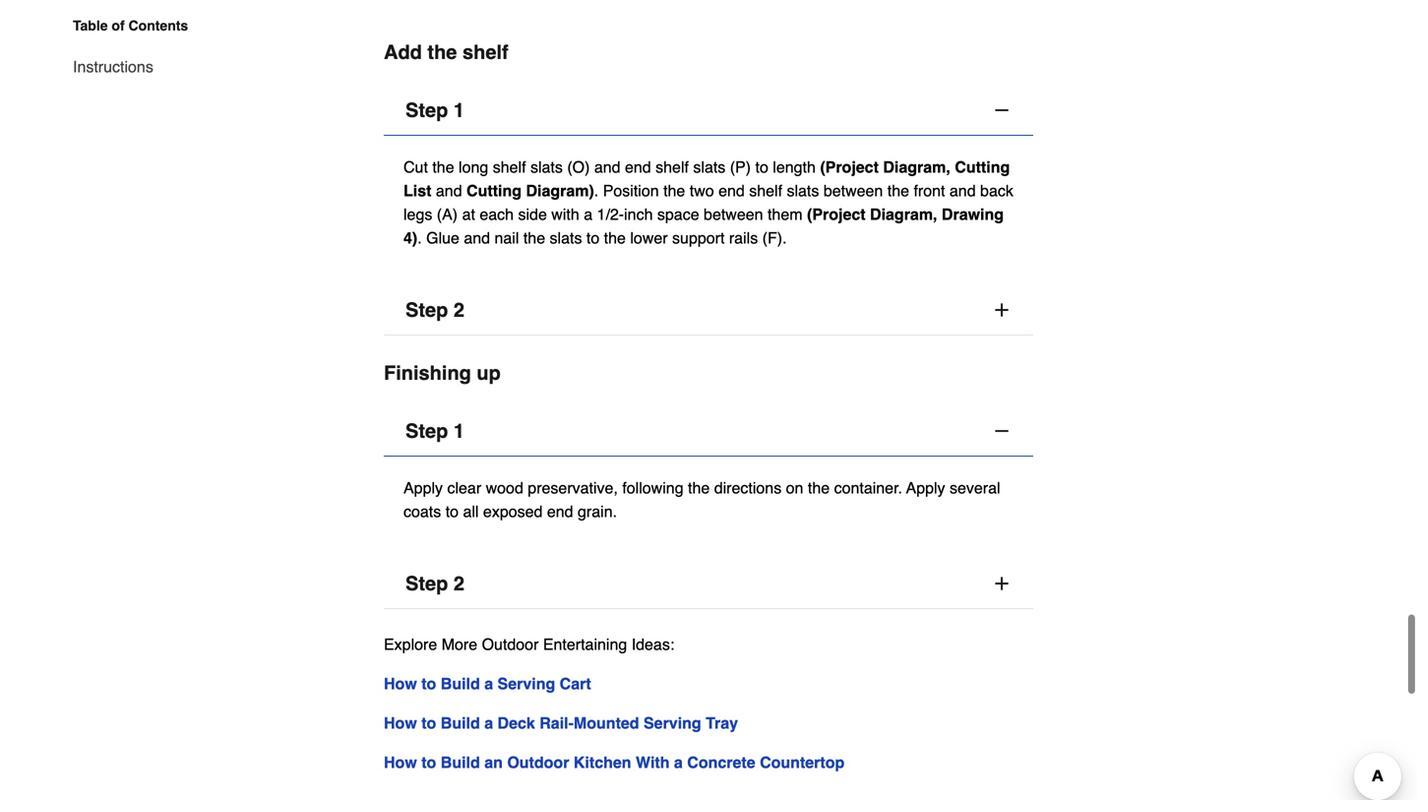 Task type: describe. For each thing, give the bounding box(es) containing it.
entertaining
[[543, 635, 627, 654]]

finishing up
[[384, 362, 501, 384]]

project diagram, cutting list
[[404, 158, 1010, 200]]

list
[[404, 181, 432, 200]]

clear
[[447, 479, 482, 497]]

build for outdoor
[[441, 753, 480, 772]]

. for position
[[594, 181, 599, 200]]

table of contents
[[73, 18, 188, 33]]

1 apply from the left
[[404, 479, 443, 497]]

slats up diagram
[[531, 158, 563, 176]]

0 vertical spatial )
[[589, 181, 594, 200]]

on
[[786, 479, 804, 497]]

the down "1/2-"
[[604, 229, 626, 247]]

with
[[636, 753, 670, 772]]

explore more outdoor entertaining ideas:
[[384, 635, 675, 654]]

glue
[[426, 229, 460, 247]]

( for drawing
[[807, 205, 812, 223]]

(p)
[[730, 158, 751, 176]]

step for minus icon
[[406, 99, 448, 121]]

cutting inside project diagram, cutting list
[[955, 158, 1010, 176]]

a inside . position the two end shelf slats between the front and back legs (a) at each side with a 1/2-inch space between them
[[584, 205, 593, 223]]

project diagram, drawing 4
[[404, 205, 1004, 247]]

1 for up
[[454, 420, 465, 442]]

(f).
[[763, 229, 787, 247]]

up
[[477, 362, 501, 384]]

several
[[950, 479, 1001, 497]]

how to build an outdoor kitchen with a concrete countertop
[[384, 753, 845, 772]]

. glue and nail the slats to the lower support rails (f).
[[418, 229, 787, 247]]

of
[[112, 18, 125, 33]]

support
[[672, 229, 725, 247]]

plus image
[[992, 574, 1012, 593]]

coats
[[404, 502, 441, 521]]

back
[[981, 181, 1014, 200]]

step for minus image
[[406, 420, 448, 442]]

step 1 for add
[[406, 99, 465, 121]]

slats up two
[[693, 158, 726, 176]]

to down how to build a serving cart link
[[422, 714, 436, 732]]

contents
[[128, 18, 188, 33]]

how to build a deck rail-mounted serving tray link
[[384, 714, 738, 732]]

1 horizontal spatial serving
[[644, 714, 702, 732]]

kitchen
[[574, 753, 632, 772]]

0 vertical spatial between
[[824, 181, 883, 200]]

0 horizontal spatial cutting
[[467, 181, 522, 200]]

more
[[442, 635, 478, 654]]

0 horizontal spatial )
[[412, 229, 418, 247]]

cut the long shelf slats (o) and end shelf slats (p) to length
[[404, 158, 820, 176]]

add
[[384, 41, 422, 63]]

ideas:
[[632, 635, 675, 654]]

legs
[[404, 205, 433, 223]]

two
[[690, 181, 714, 200]]

diagram, for cutting
[[883, 158, 951, 176]]

preservative,
[[528, 479, 618, 497]]

long
[[459, 158, 489, 176]]

concrete
[[687, 753, 756, 772]]

step 2 for finishing
[[406, 572, 465, 595]]

them
[[768, 205, 803, 223]]

container.
[[834, 479, 903, 497]]

the left front
[[888, 181, 910, 200]]

and inside . position the two end shelf slats between the front and back legs (a) at each side with a 1/2-inch space between them
[[950, 181, 976, 200]]

. for glue
[[418, 229, 422, 247]]

diagram, for drawing
[[870, 205, 938, 223]]

end inside apply clear wood preservative, following the directions on the container. apply several coats to all exposed end grain.
[[547, 502, 573, 521]]

drawing
[[942, 205, 1004, 223]]

the right on
[[808, 479, 830, 497]]

apply clear wood preservative, following the directions on the container. apply several coats to all exposed end grain.
[[404, 479, 1001, 521]]

instructions link
[[73, 43, 153, 79]]

and up (a) on the left of page
[[436, 181, 462, 200]]

explore
[[384, 635, 437, 654]]

all
[[463, 502, 479, 521]]

2 apply from the left
[[907, 479, 946, 497]]

build for serving
[[441, 675, 480, 693]]

2 for up
[[454, 572, 465, 595]]

step 1 for finishing
[[406, 420, 465, 442]]

the up space at the top of page
[[664, 181, 685, 200]]

0 vertical spatial outdoor
[[482, 635, 539, 654]]

minus image
[[992, 100, 1012, 120]]

countertop
[[760, 753, 845, 772]]

shelf up position
[[656, 158, 689, 176]]

step 1 button for finishing up
[[384, 406, 1034, 457]]

step for plus icon
[[406, 299, 448, 321]]

lower
[[630, 229, 668, 247]]



Task type: locate. For each thing, give the bounding box(es) containing it.
1 horizontal spatial (
[[820, 158, 826, 176]]

1 up long
[[454, 99, 465, 121]]

0 vertical spatial (
[[820, 158, 826, 176]]

outdoor
[[482, 635, 539, 654], [507, 753, 569, 772]]

a
[[584, 205, 593, 223], [485, 675, 493, 693], [485, 714, 493, 732], [674, 753, 683, 772]]

0 vertical spatial cutting
[[955, 158, 1010, 176]]

to down explore
[[422, 675, 436, 693]]

position
[[603, 181, 659, 200]]

1 for the
[[454, 99, 465, 121]]

4 step from the top
[[406, 572, 448, 595]]

)
[[589, 181, 594, 200], [412, 229, 418, 247]]

4
[[404, 229, 412, 247]]

1 vertical spatial .
[[418, 229, 422, 247]]

1 1 from the top
[[454, 99, 465, 121]]

step 2 button down the "support"
[[384, 285, 1034, 336]]

1 horizontal spatial between
[[824, 181, 883, 200]]

0 horizontal spatial apply
[[404, 479, 443, 497]]

apply up coats
[[404, 479, 443, 497]]

plus image
[[992, 300, 1012, 320]]

to right (p)
[[756, 158, 769, 176]]

1 step 1 button from the top
[[384, 86, 1034, 136]]

end
[[625, 158, 651, 176], [719, 181, 745, 200], [547, 502, 573, 521]]

how to build a serving cart
[[384, 675, 591, 693]]

. inside . position the two end shelf slats between the front and back legs (a) at each side with a 1/2-inch space between them
[[594, 181, 599, 200]]

0 vertical spatial 2
[[454, 299, 465, 321]]

slats down length
[[787, 181, 819, 200]]

finishing
[[384, 362, 471, 384]]

0 horizontal spatial (
[[807, 205, 812, 223]]

1 step 1 from the top
[[406, 99, 465, 121]]

build
[[441, 675, 480, 693], [441, 714, 480, 732], [441, 753, 480, 772]]

space
[[657, 205, 700, 223]]

shelf inside . position the two end shelf slats between the front and back legs (a) at each side with a 1/2-inch space between them
[[749, 181, 783, 200]]

( for cutting
[[820, 158, 826, 176]]

end down preservative,
[[547, 502, 573, 521]]

(o)
[[567, 158, 590, 176]]

project for cutting
[[826, 158, 879, 176]]

step 1 button up (p)
[[384, 86, 1034, 136]]

length
[[773, 158, 816, 176]]

2 vertical spatial how
[[384, 753, 417, 772]]

table of contents element
[[57, 16, 188, 79]]

1 step 2 from the top
[[406, 299, 465, 321]]

3 step from the top
[[406, 420, 448, 442]]

the right following
[[688, 479, 710, 497]]

wood
[[486, 479, 524, 497]]

and cutting diagram )
[[436, 181, 594, 200]]

1 vertical spatial step 1 button
[[384, 406, 1034, 457]]

0 horizontal spatial .
[[418, 229, 422, 247]]

1 horizontal spatial apply
[[907, 479, 946, 497]]

to inside apply clear wood preservative, following the directions on the container. apply several coats to all exposed end grain.
[[446, 502, 459, 521]]

a down the explore more outdoor entertaining ideas: at the left of the page
[[485, 675, 493, 693]]

how to build an outdoor kitchen with a concrete countertop link
[[384, 753, 845, 772]]

build down how to build a serving cart link
[[441, 714, 480, 732]]

step 2 up finishing up at the left top of the page
[[406, 299, 465, 321]]

1 horizontal spatial )
[[589, 181, 594, 200]]

shelf up them
[[749, 181, 783, 200]]

0 horizontal spatial serving
[[498, 675, 555, 693]]

how for how to build a serving cart
[[384, 675, 417, 693]]

project right length
[[826, 158, 879, 176]]

serving
[[498, 675, 555, 693], [644, 714, 702, 732]]

to
[[756, 158, 769, 176], [587, 229, 600, 247], [446, 502, 459, 521], [422, 675, 436, 693], [422, 714, 436, 732], [422, 753, 436, 772]]

to down "1/2-"
[[587, 229, 600, 247]]

following
[[622, 479, 684, 497]]

between left front
[[824, 181, 883, 200]]

1 vertical spatial serving
[[644, 714, 702, 732]]

cutting up back
[[955, 158, 1010, 176]]

cart
[[560, 675, 591, 693]]

project right them
[[812, 205, 866, 223]]

between
[[824, 181, 883, 200], [704, 205, 763, 223]]

2 step 2 button from the top
[[384, 559, 1034, 609]]

1 vertical spatial )
[[412, 229, 418, 247]]

slats inside . position the two end shelf slats between the front and back legs (a) at each side with a 1/2-inch space between them
[[787, 181, 819, 200]]

and
[[594, 158, 621, 176], [436, 181, 462, 200], [950, 181, 976, 200], [464, 229, 490, 247]]

1 vertical spatial end
[[719, 181, 745, 200]]

. up "1/2-"
[[594, 181, 599, 200]]

cut
[[404, 158, 428, 176]]

serving down the explore more outdoor entertaining ideas: at the left of the page
[[498, 675, 555, 693]]

outdoor down "rail-"
[[507, 753, 569, 772]]

0 vertical spatial serving
[[498, 675, 555, 693]]

step 2 up explore
[[406, 572, 465, 595]]

0 vertical spatial how
[[384, 675, 417, 693]]

1 horizontal spatial cutting
[[955, 158, 1010, 176]]

2 build from the top
[[441, 714, 480, 732]]

step down finishing at top
[[406, 420, 448, 442]]

the down "side" at the left top of the page
[[524, 229, 545, 247]]

step 2 button for add the shelf
[[384, 285, 1034, 336]]

diagram, down front
[[870, 205, 938, 223]]

2 vertical spatial build
[[441, 753, 480, 772]]

(a)
[[437, 205, 458, 223]]

0 vertical spatial .
[[594, 181, 599, 200]]

2 vertical spatial end
[[547, 502, 573, 521]]

the
[[428, 41, 457, 63], [432, 158, 454, 176], [664, 181, 685, 200], [888, 181, 910, 200], [524, 229, 545, 247], [604, 229, 626, 247], [688, 479, 710, 497], [808, 479, 830, 497]]

0 vertical spatial project
[[826, 158, 879, 176]]

1 vertical spatial cutting
[[467, 181, 522, 200]]

to left "an"
[[422, 753, 436, 772]]

diagram
[[526, 181, 589, 200]]

1 vertical spatial between
[[704, 205, 763, 223]]

and right '(o)'
[[594, 158, 621, 176]]

diagram, up front
[[883, 158, 951, 176]]

2 step 1 button from the top
[[384, 406, 1034, 457]]

1 vertical spatial step 2
[[406, 572, 465, 595]]

mounted
[[574, 714, 639, 732]]

instructions
[[73, 58, 153, 76]]

add the shelf
[[384, 41, 509, 63]]

slats down the with
[[550, 229, 582, 247]]

) down '(o)'
[[589, 181, 594, 200]]

0 vertical spatial end
[[625, 158, 651, 176]]

and up drawing
[[950, 181, 976, 200]]

serving up with
[[644, 714, 702, 732]]

at
[[462, 205, 475, 223]]

diagram, inside project diagram, cutting list
[[883, 158, 951, 176]]

1 vertical spatial build
[[441, 714, 480, 732]]

table
[[73, 18, 108, 33]]

(
[[820, 158, 826, 176], [807, 205, 812, 223]]

1 up clear
[[454, 420, 465, 442]]

) down legs
[[412, 229, 418, 247]]

between up rails
[[704, 205, 763, 223]]

0 vertical spatial step 1 button
[[384, 86, 1034, 136]]

diagram,
[[883, 158, 951, 176], [870, 205, 938, 223]]

2 step from the top
[[406, 299, 448, 321]]

1 vertical spatial step 2 button
[[384, 559, 1034, 609]]

step 2 button
[[384, 285, 1034, 336], [384, 559, 1034, 609]]

1 how from the top
[[384, 675, 417, 693]]

step up finishing at top
[[406, 299, 448, 321]]

project for drawing
[[812, 205, 866, 223]]

rails
[[729, 229, 758, 247]]

deck
[[498, 714, 535, 732]]

1 vertical spatial project
[[812, 205, 866, 223]]

end up position
[[625, 158, 651, 176]]

build for deck
[[441, 714, 480, 732]]

rail-
[[540, 714, 574, 732]]

1
[[454, 99, 465, 121], [454, 420, 465, 442]]

1 2 from the top
[[454, 299, 465, 321]]

an
[[485, 753, 503, 772]]

2 1 from the top
[[454, 420, 465, 442]]

diagram, inside the project diagram, drawing 4
[[870, 205, 938, 223]]

1 vertical spatial 1
[[454, 420, 465, 442]]

a right with
[[674, 753, 683, 772]]

1 vertical spatial (
[[807, 205, 812, 223]]

1 vertical spatial step 1
[[406, 420, 465, 442]]

nail
[[495, 229, 519, 247]]

0 vertical spatial step 1
[[406, 99, 465, 121]]

build down more
[[441, 675, 480, 693]]

( right length
[[820, 158, 826, 176]]

project inside project diagram, cutting list
[[826, 158, 879, 176]]

0 horizontal spatial end
[[547, 502, 573, 521]]

directions
[[714, 479, 782, 497]]

2 how from the top
[[384, 714, 417, 732]]

the right add
[[428, 41, 457, 63]]

0 vertical spatial 1
[[454, 99, 465, 121]]

how to build a serving cart link
[[384, 675, 591, 693]]

end down (p)
[[719, 181, 745, 200]]

2
[[454, 299, 465, 321], [454, 572, 465, 595]]

step
[[406, 99, 448, 121], [406, 299, 448, 321], [406, 420, 448, 442], [406, 572, 448, 595]]

apply
[[404, 479, 443, 497], [907, 479, 946, 497]]

( right them
[[807, 205, 812, 223]]

. position the two end shelf slats between the front and back legs (a) at each side with a 1/2-inch space between them
[[404, 181, 1014, 223]]

apply left several
[[907, 479, 946, 497]]

2 horizontal spatial end
[[719, 181, 745, 200]]

step up explore
[[406, 572, 448, 595]]

1 step from the top
[[406, 99, 448, 121]]

step 2
[[406, 299, 465, 321], [406, 572, 465, 595]]

step 1 down add the shelf at left
[[406, 99, 465, 121]]

project
[[826, 158, 879, 176], [812, 205, 866, 223]]

1 build from the top
[[441, 675, 480, 693]]

minus image
[[992, 421, 1012, 441]]

.
[[594, 181, 599, 200], [418, 229, 422, 247]]

step 1
[[406, 99, 465, 121], [406, 420, 465, 442]]

exposed
[[483, 502, 543, 521]]

how for how to build an outdoor kitchen with a concrete countertop
[[384, 753, 417, 772]]

2 up more
[[454, 572, 465, 595]]

0 vertical spatial step 2 button
[[384, 285, 1034, 336]]

how
[[384, 675, 417, 693], [384, 714, 417, 732], [384, 753, 417, 772]]

2 2 from the top
[[454, 572, 465, 595]]

step 2 button for finishing up
[[384, 559, 1034, 609]]

front
[[914, 181, 945, 200]]

shelf
[[463, 41, 509, 63], [493, 158, 526, 176], [656, 158, 689, 176], [749, 181, 783, 200]]

1 vertical spatial diagram,
[[870, 205, 938, 223]]

side
[[518, 205, 547, 223]]

step 1 button up apply clear wood preservative, following the directions on the container. apply several coats to all exposed end grain. at the bottom of page
[[384, 406, 1034, 457]]

3 how from the top
[[384, 753, 417, 772]]

1/2-
[[597, 205, 624, 223]]

grain.
[[578, 502, 617, 521]]

each
[[480, 205, 514, 223]]

build left "an"
[[441, 753, 480, 772]]

0 vertical spatial diagram,
[[883, 158, 951, 176]]

shelf up and cutting diagram )
[[493, 158, 526, 176]]

1 vertical spatial how
[[384, 714, 417, 732]]

1 vertical spatial 2
[[454, 572, 465, 595]]

outdoor up how to build a serving cart
[[482, 635, 539, 654]]

how to build a deck rail-mounted serving tray
[[384, 714, 738, 732]]

3 build from the top
[[441, 753, 480, 772]]

a left "1/2-"
[[584, 205, 593, 223]]

2 step 2 from the top
[[406, 572, 465, 595]]

with
[[552, 205, 580, 223]]

2 for the
[[454, 299, 465, 321]]

cutting
[[955, 158, 1010, 176], [467, 181, 522, 200]]

. right 4
[[418, 229, 422, 247]]

1 horizontal spatial end
[[625, 158, 651, 176]]

step for plus image
[[406, 572, 448, 595]]

step 1 button for add the shelf
[[384, 86, 1034, 136]]

a left deck
[[485, 714, 493, 732]]

tray
[[706, 714, 738, 732]]

inch
[[624, 205, 653, 223]]

1 step 2 button from the top
[[384, 285, 1034, 336]]

0 horizontal spatial between
[[704, 205, 763, 223]]

how for how to build a deck rail-mounted serving tray
[[384, 714, 417, 732]]

step 1 button
[[384, 86, 1034, 136], [384, 406, 1034, 457]]

project inside the project diagram, drawing 4
[[812, 205, 866, 223]]

shelf right add
[[463, 41, 509, 63]]

and down the at
[[464, 229, 490, 247]]

step 2 for add
[[406, 299, 465, 321]]

1 vertical spatial outdoor
[[507, 753, 569, 772]]

to left all
[[446, 502, 459, 521]]

the right cut
[[432, 158, 454, 176]]

end inside . position the two end shelf slats between the front and back legs (a) at each side with a 1/2-inch space between them
[[719, 181, 745, 200]]

0 vertical spatial build
[[441, 675, 480, 693]]

step 1 down finishing up at the left top of the page
[[406, 420, 465, 442]]

step up cut
[[406, 99, 448, 121]]

2 step 1 from the top
[[406, 420, 465, 442]]

step 2 button up ideas:
[[384, 559, 1034, 609]]

cutting up each
[[467, 181, 522, 200]]

1 horizontal spatial .
[[594, 181, 599, 200]]

0 vertical spatial step 2
[[406, 299, 465, 321]]

2 up finishing up at the left top of the page
[[454, 299, 465, 321]]



Task type: vqa. For each thing, say whether or not it's contained in the screenshot.
1st Build from the top
yes



